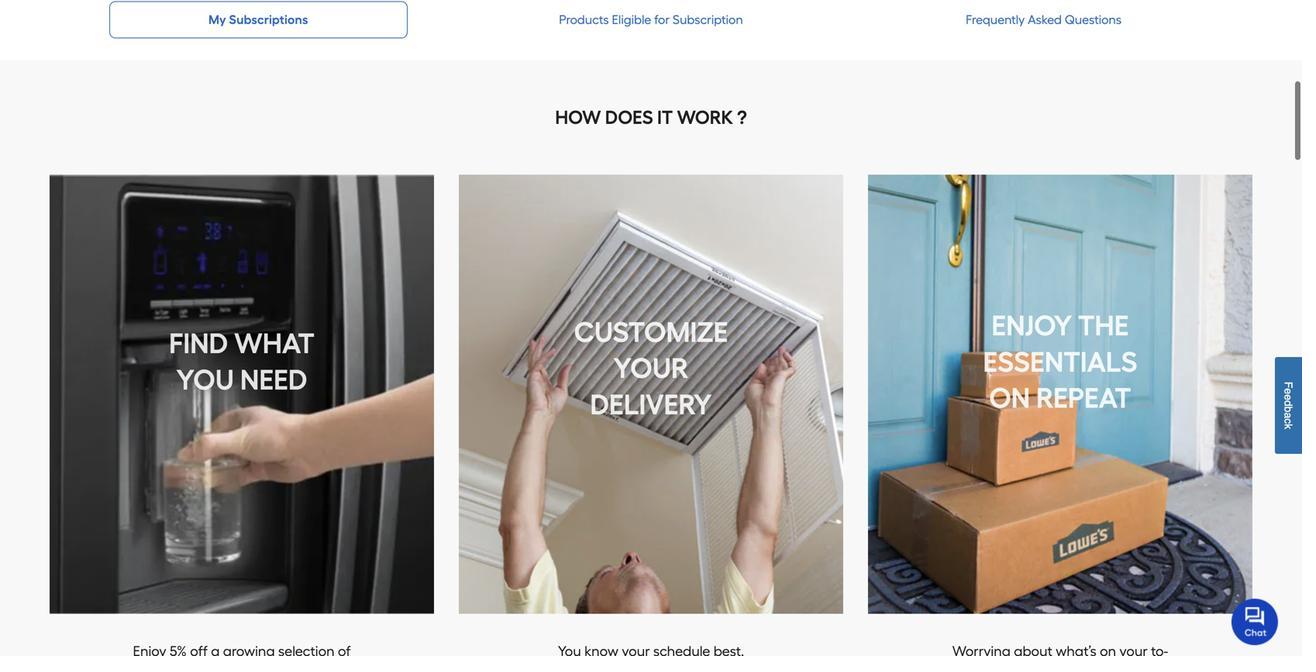 Task type: vqa. For each thing, say whether or not it's contained in the screenshot.
first # from the right
no



Task type: locate. For each thing, give the bounding box(es) containing it.
f e e d b a c k button
[[1275, 358, 1302, 454]]

on
[[989, 382, 1030, 415]]

does
[[605, 106, 653, 129]]

essentials
[[983, 345, 1138, 379]]

customize
[[574, 316, 728, 349]]

?
[[738, 106, 747, 129]]

simpletipsimage image for your
[[459, 175, 843, 614]]

find
[[169, 327, 228, 361]]

subscription
[[673, 12, 743, 27]]

frequently asked questions
[[966, 12, 1122, 27]]

f
[[1283, 382, 1295, 389]]

0 horizontal spatial simpletipsimage image
[[50, 175, 434, 614]]

customize your delivery
[[574, 316, 728, 422]]

1 horizontal spatial simpletipsimage image
[[459, 175, 843, 614]]

you
[[176, 364, 234, 397]]

the
[[1078, 309, 1129, 342]]

questions
[[1065, 12, 1122, 27]]

3 simpletipsimage image from the left
[[868, 175, 1253, 614]]

e
[[1283, 389, 1295, 395], [1283, 395, 1295, 401]]

what
[[234, 327, 315, 361]]

1 e from the top
[[1283, 389, 1295, 395]]

subscriptions
[[229, 12, 308, 27]]

work
[[677, 106, 733, 129]]

1 simpletipsimage image from the left
[[50, 175, 434, 614]]

2 simpletipsimage image from the left
[[459, 175, 843, 614]]

simpletipsimage image
[[50, 175, 434, 614], [459, 175, 843, 614], [868, 175, 1253, 614]]

enjoy
[[992, 309, 1072, 342]]

2 e from the top
[[1283, 395, 1295, 401]]

frequently
[[966, 12, 1025, 27]]

products eligible for subscription
[[559, 12, 743, 27]]

e up b
[[1283, 395, 1295, 401]]

2 horizontal spatial simpletipsimage image
[[868, 175, 1253, 614]]

e up d
[[1283, 389, 1295, 395]]

how does it work ?
[[555, 106, 747, 129]]

need
[[240, 364, 307, 397]]

my subscriptions
[[209, 12, 308, 27]]

repeat
[[1037, 382, 1132, 415]]



Task type: describe. For each thing, give the bounding box(es) containing it.
c
[[1283, 419, 1295, 424]]

for
[[654, 12, 670, 27]]

simpletipsimage image for what
[[50, 175, 434, 614]]

frequently asked questions link
[[966, 10, 1122, 29]]

chat invite button image
[[1232, 599, 1279, 646]]

products
[[559, 12, 609, 27]]

products eligible for subscription link
[[559, 10, 743, 29]]

a
[[1283, 413, 1295, 419]]

simpletipsimage image for the
[[868, 175, 1253, 614]]

my subscriptions button
[[109, 1, 408, 38]]

find what you need
[[169, 327, 315, 397]]

eligible
[[612, 12, 651, 27]]

asked
[[1028, 12, 1062, 27]]

f e e d b a c k
[[1283, 382, 1295, 430]]

delivery
[[590, 388, 712, 422]]

b
[[1283, 407, 1295, 413]]

d
[[1283, 401, 1295, 407]]

k
[[1283, 424, 1295, 430]]

it
[[657, 106, 673, 129]]

my
[[209, 12, 226, 27]]

how
[[555, 106, 601, 129]]

your
[[614, 352, 689, 385]]

enjoy the essentials on repeat
[[983, 309, 1138, 415]]



